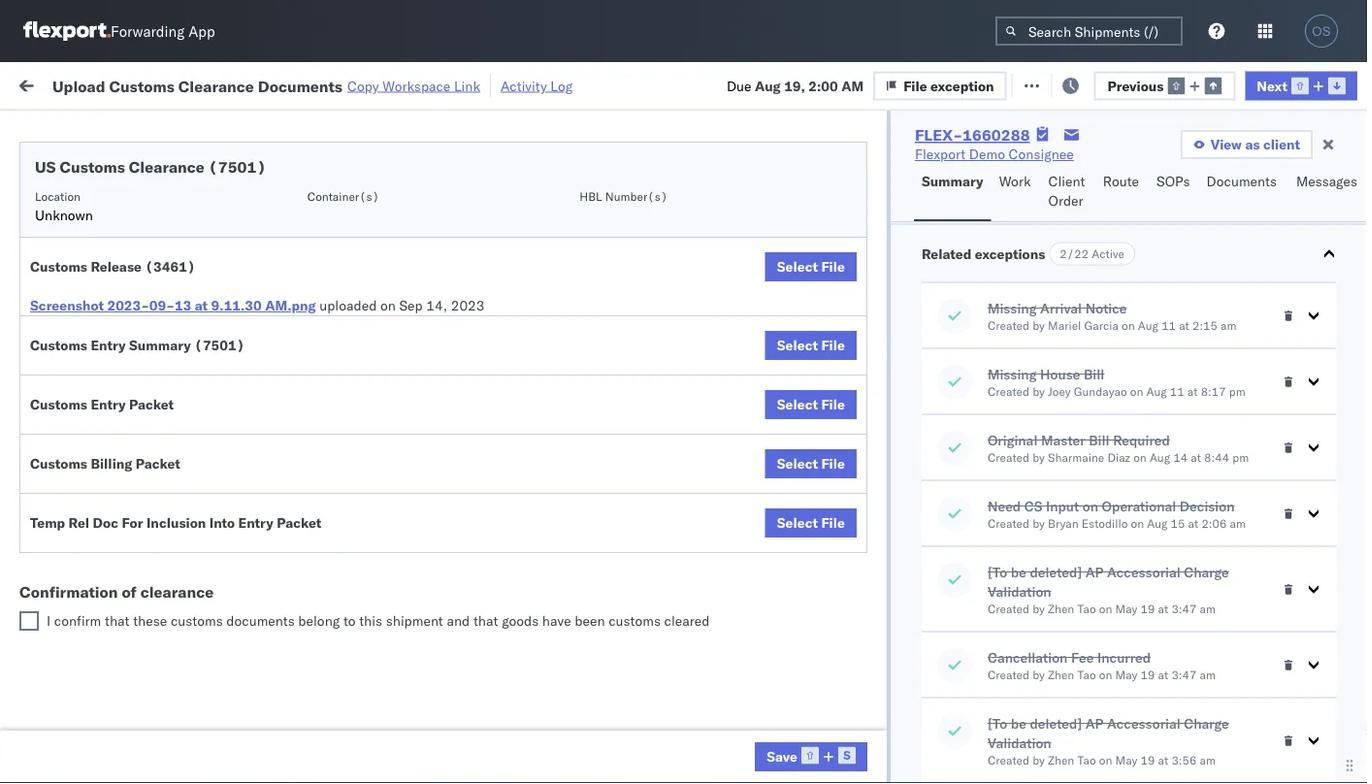 Task type: vqa. For each thing, say whether or not it's contained in the screenshot.
the Save button
yes



Task type: locate. For each thing, give the bounding box(es) containing it.
original
[[988, 431, 1038, 448]]

be down cancellation
[[1011, 715, 1027, 732]]

may inside [to be deleted] ap accessorial charge validation created by zhen tao on may 19 at 3:47 am
[[1116, 602, 1138, 616]]

4 by from the top
[[1033, 516, 1045, 531]]

schedule for 2nd schedule delivery appointment button
[[45, 322, 102, 339]]

created inside need cs input on operational decision created by bryan estodillo on aug 15 at 2:06 am
[[988, 516, 1030, 531]]

2 3:47 from the top
[[1172, 668, 1197, 682]]

3 nov from the top
[[406, 280, 431, 297]]

customs release (3461)
[[30, 258, 196, 275]]

0 vertical spatial zhen
[[1048, 602, 1075, 616]]

schedule delivery appointment down us customs clearance (7501)
[[45, 194, 239, 211]]

5 select from the top
[[777, 514, 818, 531]]

may down incurred
[[1116, 668, 1138, 682]]

schedule down customs entry packet on the left of page
[[45, 440, 102, 457]]

flex-1846748 button
[[1041, 190, 1176, 217], [1041, 190, 1176, 217], [1041, 232, 1176, 260], [1041, 232, 1176, 260], [1041, 275, 1176, 302], [1041, 275, 1176, 302], [1041, 318, 1176, 345], [1041, 318, 1176, 345], [1041, 361, 1176, 388], [1041, 361, 1176, 388], [1041, 403, 1176, 431], [1041, 403, 1176, 431]]

5 ca from the top
[[45, 545, 63, 562]]

documents button
[[1199, 164, 1289, 221]]

risk
[[401, 75, 423, 92]]

link
[[454, 77, 480, 94]]

ca for confirm pickup from los angeles, ca link
[[45, 545, 63, 562]]

ocean fcl for confirm pickup from los angeles, ca link
[[594, 536, 662, 553]]

select file for customs billing packet
[[777, 455, 845, 472]]

of
[[122, 582, 137, 602]]

pm for 6:00
[[345, 536, 367, 553]]

upload for upload customs clearance documents
[[45, 398, 89, 414]]

1 vertical spatial upload
[[45, 398, 89, 414]]

3 zhen from the top
[[1048, 753, 1075, 768]]

0 vertical spatial schedule delivery appointment
[[45, 194, 239, 211]]

on inside missing house bill created by joey gundayao on aug 11 at 8:17 pm
[[1131, 384, 1144, 399]]

1 tao from the top
[[1078, 602, 1097, 616]]

validation down cancellation
[[988, 734, 1052, 751]]

consignee left flexport
[[846, 159, 902, 173]]

by down master
[[1033, 450, 1045, 465]]

jan left 13,
[[405, 622, 427, 639]]

zhen inside the [to be deleted] ap accessorial charge validation created by zhen tao on may 19 at 3:56 am
[[1048, 753, 1075, 768]]

flex-1889466 for schedule delivery appointment
[[1072, 494, 1172, 511]]

created inside missing house bill created by joey gundayao on aug 11 at 8:17 pm
[[988, 384, 1030, 399]]

1 vertical spatial tao
[[1078, 668, 1097, 682]]

on inside [to be deleted] ap accessorial charge validation created by zhen tao on may 19 at 3:47 am
[[1100, 602, 1113, 616]]

gvcu5265864 up "abcd1234560"
[[1196, 707, 1292, 724]]

4 select from the top
[[777, 455, 818, 472]]

0 vertical spatial account
[[946, 664, 997, 681]]

flex-1846748 for 2nd the schedule pickup from los angeles, ca link from the top of the page
[[1072, 280, 1172, 297]]

zhen for [to be deleted] ap accessorial charge validation created by zhen tao on may 19 at 3:47 am
[[1048, 602, 1075, 616]]

test
[[932, 195, 957, 212], [806, 237, 831, 254], [932, 237, 957, 254], [806, 280, 831, 297], [932, 280, 957, 297], [806, 323, 831, 340], [932, 323, 957, 340], [806, 365, 831, 382], [932, 365, 957, 382], [806, 408, 831, 425], [932, 408, 957, 425], [806, 451, 831, 468], [932, 451, 957, 468], [806, 494, 831, 511], [932, 494, 957, 511], [806, 536, 831, 553], [932, 536, 957, 553], [932, 579, 957, 596], [907, 622, 933, 639], [917, 664, 943, 681], [917, 707, 943, 724]]

unknown
[[35, 207, 93, 224]]

flex-1846748 up gundayao
[[1072, 365, 1172, 382]]

2 vertical spatial clearance
[[150, 398, 213, 414]]

customs up screenshot
[[30, 258, 87, 275]]

19 inside [to be deleted] ap accessorial charge validation created by zhen tao on may 19 at 3:47 am
[[1141, 602, 1156, 616]]

1:59
[[313, 195, 342, 212], [313, 237, 342, 254], [313, 280, 342, 297], [313, 323, 342, 340], [313, 365, 342, 382], [313, 494, 342, 511], [313, 622, 342, 639]]

ca for 5th the schedule pickup from los angeles, ca link from the bottom of the page
[[45, 246, 63, 263]]

flex-1889466 up estodillo
[[1072, 494, 1172, 511]]

documents left copy
[[258, 76, 343, 95]]

los
[[183, 227, 205, 244], [183, 269, 205, 286], [183, 355, 205, 372], [183, 440, 205, 457], [175, 526, 197, 543], [183, 611, 205, 628]]

1 vertical spatial 19
[[1141, 668, 1156, 682]]

hlxu6269 for 2nd the schedule pickup from los angeles, ca link from the top of the page
[[1299, 280, 1368, 297]]

0 vertical spatial integration
[[846, 664, 913, 681]]

1 vertical spatial dec
[[404, 536, 429, 553]]

consignee up cancellation
[[936, 622, 1001, 639]]

aug
[[755, 77, 781, 94], [1138, 318, 1159, 333], [1147, 384, 1167, 399], [1150, 450, 1171, 465], [1148, 516, 1168, 531]]

2 1:59 am cdt, nov 5, 2022 from the top
[[313, 237, 484, 254]]

tao left 1662119
[[1078, 753, 1097, 768]]

3 5, from the top
[[435, 280, 447, 297]]

19 for [to be deleted] ap accessorial charge validation created by zhen tao on may 19 at 3:47 am
[[1141, 602, 1156, 616]]

forwarding app
[[111, 22, 215, 40]]

schedule pickup from los angeles, ca button
[[45, 226, 276, 266], [45, 268, 276, 309], [45, 354, 276, 395], [45, 439, 276, 480], [45, 610, 276, 651]]

accessorial inside the [to be deleted] ap accessorial charge validation created by zhen tao on may 19 at 3:56 am
[[1108, 715, 1181, 732]]

(7501) for us customs clearance (7501)
[[209, 157, 266, 177]]

11 inside missing house bill created by joey gundayao on aug 11 at 8:17 pm
[[1170, 384, 1185, 399]]

1 horizontal spatial summary
[[922, 173, 984, 190]]

1 vertical spatial zhen
[[1048, 668, 1075, 682]]

1 horizontal spatial work
[[999, 173, 1031, 190]]

pm
[[1230, 384, 1246, 399], [1233, 450, 1249, 465]]

los for 2nd the schedule pickup from los angeles, ca link from the top of the page
[[183, 269, 205, 286]]

from inside confirm pickup from los angeles, ca
[[143, 526, 172, 543]]

2:00
[[809, 77, 838, 94]]

resize handle column header
[[278, 150, 301, 783], [493, 150, 516, 783], [561, 150, 584, 783], [687, 150, 711, 783], [813, 150, 837, 783], [1008, 150, 1031, 783], [1163, 150, 1186, 783], [1289, 150, 1312, 783], [1333, 150, 1356, 783]]

schedule down confirmation
[[45, 611, 102, 628]]

upload inside upload customs clearance documents
[[45, 398, 89, 414]]

5, for 5th the schedule pickup from los angeles, ca link from the bottom of the page
[[435, 237, 447, 254]]

sharmaine
[[1048, 450, 1105, 465]]

flex
[[1041, 159, 1062, 173]]

1 1846748 from the top
[[1113, 195, 1172, 212]]

lhuu7894563, uetu5238 up 2:06 in the bottom of the page
[[1196, 493, 1368, 510]]

1 select from the top
[[777, 258, 818, 275]]

1 abcdef from the top
[[1322, 451, 1368, 468]]

(7501) down 'upload customs clearance documents copy workspace link' at the top
[[209, 157, 266, 177]]

integration test account - karl lagerfeld up west
[[846, 707, 1099, 724]]

5 schedule from the top
[[45, 355, 102, 372]]

5, for third the schedule pickup from los angeles, ca link from the top of the page
[[435, 365, 447, 382]]

1 schedule delivery appointment button from the top
[[45, 193, 239, 214]]

7 schedule from the top
[[45, 493, 102, 510]]

charge for [to be deleted] ap accessorial charge validation created by zhen tao on may 19 at 3:47 am
[[1185, 563, 1230, 580]]

clearance inside upload customs clearance documents
[[150, 398, 213, 414]]

4 5, from the top
[[435, 323, 447, 340]]

flex-2130387 down flex-1893174
[[1072, 664, 1172, 681]]

am inside missing arrival notice created by mariel garcia on aug 11 at 2:15 am
[[1221, 318, 1237, 333]]

mbl/ma
[[1322, 159, 1368, 173]]

previous button
[[1094, 71, 1236, 100]]

on right 205
[[475, 75, 490, 92]]

2023 right 13,
[[454, 622, 488, 639]]

2 vertical spatial appointment
[[159, 493, 239, 510]]

0 vertical spatial bill
[[1084, 365, 1105, 382]]

schedule down workitem
[[45, 194, 102, 211]]

am up the msdu7304509
[[1200, 602, 1216, 616]]

19 for [to be deleted] ap accessorial charge validation created by zhen tao on may 19 at 3:56 am
[[1141, 753, 1156, 768]]

1 horizontal spatial file exception
[[1037, 75, 1128, 92]]

1 vertical spatial missing
[[988, 365, 1037, 382]]

previous
[[1108, 77, 1164, 94]]

3 schedule delivery appointment link from the top
[[45, 492, 239, 511]]

ceau7522281, hlxu6269 for 5th the schedule pickup from los angeles, ca link from the bottom of the page
[[1196, 237, 1368, 254]]

by left mariel
[[1033, 318, 1045, 333]]

schedule for fifth schedule pickup from los angeles, ca button
[[45, 611, 102, 628]]

2 vertical spatial schedule delivery appointment link
[[45, 492, 239, 511]]

3:47 up 1893174
[[1172, 602, 1197, 616]]

accessorial inside [to be deleted] ap accessorial charge validation created by zhen tao on may 19 at 3:47 am
[[1108, 563, 1181, 580]]

work
[[56, 70, 106, 97]]

pickup for 2nd the schedule pickup from los angeles, ca link from the top of the page
[[106, 269, 147, 286]]

lhuu7894563, uetu5238 down 2:06 in the bottom of the page
[[1196, 536, 1368, 553]]

by left the flex-1662119
[[1033, 753, 1045, 768]]

gvcu5265864
[[1196, 664, 1292, 681], [1196, 707, 1292, 724]]

1 vertical spatial documents
[[1207, 173, 1277, 190]]

ap inside the [to be deleted] ap accessorial charge validation created by zhen tao on may 19 at 3:56 am
[[1086, 715, 1104, 732]]

cdt, for 5th the schedule pickup from los angeles, ca link from the bottom of the page
[[371, 237, 403, 254]]

schedule delivery appointment link down us customs clearance (7501)
[[45, 193, 239, 212]]

pickup down of
[[106, 611, 147, 628]]

at right 15
[[1189, 516, 1199, 531]]

flex-1846748 for 'upload customs clearance documents' "link"
[[1072, 408, 1172, 425]]

schedule inside schedule pickup from rotterdam, netherlands
[[45, 696, 102, 713]]

2 vertical spatial tao
[[1078, 753, 1097, 768]]

11 inside missing arrival notice created by mariel garcia on aug 11 at 2:15 am
[[1162, 318, 1177, 333]]

packet up 6:00
[[277, 514, 322, 531]]

lagerfeld down flex-1893174
[[1041, 664, 1099, 681]]

2023 for 13,
[[454, 622, 488, 639]]

tao for [to be deleted] ap accessorial charge validation created by zhen tao on may 19 at 3:56 am
[[1078, 753, 1097, 768]]

schedule pickup from rotterdam, netherlands link
[[45, 696, 276, 734]]

workitem
[[21, 159, 72, 173]]

validation inside the [to be deleted] ap accessorial charge validation created by zhen tao on may 19 at 3:56 am
[[988, 734, 1052, 751]]

0 vertical spatial (7501)
[[209, 157, 266, 177]]

hlxu6269 for third the schedule pickup from los angeles, ca link from the top of the page
[[1299, 365, 1368, 382]]

integration test account - karl lagerfeld
[[846, 664, 1099, 681], [846, 707, 1099, 724]]

jan
[[405, 622, 427, 639], [412, 707, 434, 724]]

1 vertical spatial ap
[[1086, 715, 1104, 732]]

accessorial up 1893174
[[1108, 563, 1181, 580]]

house
[[1041, 365, 1081, 382]]

2 ceau7522281, hlxu6269 from the top
[[1196, 280, 1368, 297]]

2023 down and
[[462, 707, 495, 724]]

0 horizontal spatial consignee
[[846, 159, 902, 173]]

be inside the [to be deleted] ap accessorial charge validation created by zhen tao on may 19 at 3:56 am
[[1011, 715, 1027, 732]]

1 ceau7522281, hlxu6269 from the top
[[1196, 237, 1368, 254]]

0 vertical spatial [to
[[988, 563, 1008, 580]]

schedule for 3rd schedule delivery appointment button from the top
[[45, 493, 102, 510]]

select file button for customs billing packet
[[766, 449, 857, 479]]

1 vertical spatial integration
[[846, 707, 913, 724]]

1 vertical spatial pm
[[1233, 450, 1249, 465]]

2 accessorial from the top
[[1108, 715, 1181, 732]]

created up original
[[988, 384, 1030, 399]]

flexport
[[915, 146, 966, 163]]

flex-1846748 for third the schedule pickup from los angeles, ca link from the top of the page
[[1072, 365, 1172, 382]]

customs up billing
[[92, 398, 147, 414]]

ca for third the schedule pickup from los angeles, ca link from the top of the page
[[45, 374, 63, 391]]

1 vertical spatial gvcu5265864
[[1196, 707, 1292, 724]]

flex-1889466 down "required"
[[1072, 451, 1172, 468]]

schedule delivery appointment link
[[45, 193, 239, 212], [45, 321, 239, 340], [45, 492, 239, 511]]

1 schedule delivery appointment link from the top
[[45, 193, 239, 212]]

entry
[[91, 337, 126, 354], [91, 396, 126, 413], [238, 514, 273, 531]]

message
[[260, 75, 315, 92]]

1 schedule pickup from los angeles, ca link from the top
[[45, 226, 276, 265]]

0 vertical spatial entry
[[91, 337, 126, 354]]

los for 4th the schedule pickup from los angeles, ca link from the top of the page
[[183, 440, 205, 457]]

ceau7522281, hlxu6269 for third the schedule pickup from los angeles, ca link from the top of the page
[[1196, 365, 1368, 382]]

delivery
[[106, 194, 155, 211], [106, 322, 155, 339], [106, 493, 155, 510], [98, 578, 148, 595]]

file for customs entry summary (7501)
[[822, 337, 845, 354]]

0 vertical spatial tao
[[1078, 602, 1097, 616]]

ap inside [to be deleted] ap accessorial charge validation created by zhen tao on may 19 at 3:47 am
[[1086, 563, 1104, 580]]

1 vertical spatial appointment
[[159, 322, 239, 339]]

6 flex-1846748 from the top
[[1072, 408, 1172, 425]]

2 vertical spatial schedule delivery appointment
[[45, 493, 239, 510]]

0 vertical spatial validation
[[988, 583, 1052, 600]]

2 flex-2130387 from the top
[[1072, 707, 1172, 724]]

0 vertical spatial packet
[[129, 396, 174, 413]]

2 [to from the top
[[988, 715, 1008, 732]]

schedule delivery appointment
[[45, 194, 239, 211], [45, 322, 239, 339], [45, 493, 239, 510]]

fcl for 5th the schedule pickup from los angeles, ca link from the bottom of the page
[[637, 237, 662, 254]]

5 1846748 from the top
[[1113, 365, 1172, 382]]

los for confirm pickup from los angeles, ca link
[[175, 526, 197, 543]]

cst, right 10:30
[[378, 707, 409, 724]]

delivery for 1st schedule delivery appointment button from the top
[[106, 194, 155, 211]]

1 horizontal spatial documents
[[258, 76, 343, 95]]

goods
[[502, 613, 539, 630]]

1 vertical spatial 3:47
[[1172, 668, 1197, 682]]

Search Shipments (/) text field
[[996, 17, 1183, 46]]

by down cancellation
[[1033, 668, 1045, 682]]

from for 5th the schedule pickup from los angeles, ca link from the bottom of the page
[[151, 227, 179, 244]]

1 zhen from the top
[[1048, 602, 1075, 616]]

3 may from the top
[[1116, 753, 1138, 768]]

1 vertical spatial be
[[1011, 715, 1027, 732]]

clearance for us customs clearance (7501)
[[129, 157, 205, 177]]

ceau7522281, for third the schedule pickup from los angeles, ca link from the top of the page
[[1196, 365, 1296, 382]]

flexport. image
[[23, 21, 111, 41]]

1 hlxu6269 from the top
[[1299, 237, 1368, 254]]

1 charge from the top
[[1185, 563, 1230, 580]]

2 vertical spatial 2023
[[462, 707, 495, 724]]

customs left billing
[[30, 455, 87, 472]]

2 horizontal spatial consignee
[[1009, 146, 1074, 163]]

zhen up fee
[[1048, 602, 1075, 616]]

1 vertical spatial bill
[[1089, 431, 1110, 448]]

2 created from the top
[[988, 384, 1030, 399]]

3 1889466 from the top
[[1113, 536, 1172, 553]]

1889466
[[1113, 451, 1172, 468], [1113, 494, 1172, 511], [1113, 536, 1172, 553], [1113, 579, 1172, 596]]

at up 1893174
[[1159, 602, 1169, 616]]

angeles, for 4th the schedule pickup from los angeles, ca link from the top of the page
[[208, 440, 262, 457]]

0 vertical spatial upload
[[52, 76, 105, 95]]

3 select from the top
[[777, 396, 818, 413]]

confirmation
[[19, 582, 118, 602]]

flex id
[[1041, 159, 1077, 173]]

1 vertical spatial charge
[[1185, 715, 1230, 732]]

and
[[447, 613, 470, 630]]

1 horizontal spatial customs
[[609, 613, 661, 630]]

2 schedule pickup from los angeles, ca button from the top
[[45, 268, 276, 309]]

0 vertical spatial 2130387
[[1113, 664, 1172, 681]]

0 vertical spatial karl
[[1013, 664, 1038, 681]]

2 integration from the top
[[846, 707, 913, 724]]

1 1889466 from the top
[[1113, 451, 1172, 468]]

15
[[1171, 516, 1186, 531]]

2 vertical spatial schedule delivery appointment button
[[45, 492, 239, 513]]

19 inside the [to be deleted] ap accessorial charge validation created by zhen tao on may 19 at 3:56 am
[[1141, 753, 1156, 768]]

workspace
[[383, 77, 451, 94]]

2023 right sep
[[451, 297, 485, 314]]

entry for summary
[[91, 337, 126, 354]]

1 vertical spatial schedule delivery appointment link
[[45, 321, 239, 340]]

3 by from the top
[[1033, 450, 1045, 465]]

0 vertical spatial clearance
[[178, 76, 254, 95]]

14, right sep
[[426, 297, 448, 314]]

los inside confirm pickup from los angeles, ca
[[175, 526, 197, 543]]

1 lhuu7894563, from the top
[[1196, 450, 1296, 467]]

1 vertical spatial 2023
[[454, 622, 488, 639]]

4 lhuu7894563, uetu5238 from the top
[[1196, 579, 1368, 596]]

bill inside original master bill required created by sharmaine diaz on aug 14 at 8:44 pm
[[1089, 431, 1110, 448]]

2 ca from the top
[[45, 289, 63, 306]]

aug inside original master bill required created by sharmaine diaz on aug 14 at 8:44 pm
[[1150, 450, 1171, 465]]

pickup up release
[[106, 227, 147, 244]]

dec for 14,
[[405, 494, 430, 511]]

packet right billing
[[136, 455, 180, 472]]

message (0)
[[260, 75, 340, 92]]

vandelay for vandelay west
[[846, 750, 903, 767]]

consignee for flexport demo consignee
[[1009, 146, 1074, 163]]

10:30
[[313, 707, 350, 724]]

schedule up screenshot
[[45, 269, 102, 286]]

0 vertical spatial 2023
[[451, 297, 485, 314]]

19 inside cancellation fee incurred created by zhen tao on may 19 at 3:47 am
[[1141, 668, 1156, 682]]

cst, for 1:59 am cst, dec 14, 2022
[[371, 494, 402, 511]]

at inside original master bill required created by sharmaine diaz on aug 14 at 8:44 pm
[[1191, 450, 1202, 465]]

1 vertical spatial lagerfeld
[[1041, 707, 1099, 724]]

cst, for 10:30 pm cst, jan 23, 2023
[[378, 707, 409, 724]]

tao inside [to be deleted] ap accessorial charge validation created by zhen tao on may 19 at 3:47 am
[[1078, 602, 1097, 616]]

1 horizontal spatial consignee
[[936, 622, 1001, 639]]

schedule delivery appointment button down 2023-
[[45, 321, 239, 342]]

2 vertical spatial zhen
[[1048, 753, 1075, 768]]

0 vertical spatial deleted]
[[1030, 563, 1083, 580]]

appointment up inclusion
[[159, 493, 239, 510]]

6 by from the top
[[1033, 668, 1045, 682]]

sops button
[[1149, 164, 1199, 221]]

charge inside [to be deleted] ap accessorial charge validation created by zhen tao on may 19 at 3:47 am
[[1185, 563, 1230, 580]]

0 vertical spatial flex-2130387
[[1072, 664, 1172, 681]]

1 select file from the top
[[777, 258, 845, 275]]

flex-2130387 up the flex-1662119
[[1072, 707, 1172, 724]]

[to for [to be deleted] ap accessorial charge validation created by zhen tao on may 19 at 3:47 am
[[988, 563, 1008, 580]]

2130387 down 1893174
[[1113, 664, 1172, 681]]

entry up customs billing packet
[[91, 396, 126, 413]]

angeles, for 2nd the schedule pickup from los angeles, ca link from the top of the page
[[208, 269, 262, 286]]

3 1:59 from the top
[[313, 280, 342, 297]]

0 vertical spatial 11
[[1162, 318, 1177, 333]]

3 ocean fcl from the top
[[594, 365, 662, 382]]

1 vertical spatial jan
[[412, 707, 434, 724]]

may inside the [to be deleted] ap accessorial charge validation created by zhen tao on may 19 at 3:56 am
[[1116, 753, 1138, 768]]

1 vertical spatial packet
[[136, 455, 180, 472]]

5 created from the top
[[988, 602, 1030, 616]]

flex-2130387 button
[[1041, 660, 1176, 687], [1041, 660, 1176, 687], [1041, 702, 1176, 729], [1041, 702, 1176, 729]]

missing left arrival
[[988, 299, 1037, 316]]

validation
[[988, 583, 1052, 600], [988, 734, 1052, 751]]

missing inside missing house bill created by joey gundayao on aug 11 at 8:17 pm
[[988, 365, 1037, 382]]

flex-1893174
[[1072, 622, 1172, 639]]

uploaded
[[320, 297, 377, 314]]

maeu9 for 1:59 am cst, jan 13, 2023
[[1322, 622, 1368, 639]]

2 karl from the top
[[1013, 707, 1038, 724]]

2 customs from the left
[[609, 613, 661, 630]]

3 schedule pickup from los angeles, ca link from the top
[[45, 354, 276, 393]]

2 missing from the top
[[988, 365, 1037, 382]]

flex-1889466 up flex-1893174
[[1072, 579, 1172, 596]]

flex-1846748 down route button
[[1072, 237, 1172, 254]]

0 vertical spatial confirm
[[45, 526, 94, 543]]

2 ap from the top
[[1086, 715, 1104, 732]]

jan for 13,
[[405, 622, 427, 639]]

1 may from the top
[[1116, 602, 1138, 616]]

0 vertical spatial pm
[[345, 536, 367, 553]]

flex- down gundayao
[[1072, 408, 1113, 425]]

0 vertical spatial 23,
[[433, 536, 454, 553]]

2 hlxu6269 from the top
[[1299, 280, 1368, 297]]

pickup inside confirm pickup from los angeles, ca
[[98, 526, 140, 543]]

be inside [to be deleted] ap accessorial charge validation created by zhen tao on may 19 at 3:47 am
[[1011, 563, 1027, 580]]

on inside cancellation fee incurred created by zhen tao on may 19 at 3:47 am
[[1100, 668, 1113, 682]]

1 vertical spatial work
[[999, 173, 1031, 190]]

1 appointment from the top
[[159, 194, 239, 211]]

by inside cancellation fee incurred created by zhen tao on may 19 at 3:47 am
[[1033, 668, 1045, 682]]

charge inside the [to be deleted] ap accessorial charge validation created by zhen tao on may 19 at 3:56 am
[[1185, 715, 1230, 732]]

0 vertical spatial lagerfeld
[[1041, 664, 1099, 681]]

file for temp rel doc for inclusion into entry packet
[[822, 514, 845, 531]]

deleted] inside the [to be deleted] ap accessorial charge validation created by zhen tao on may 19 at 3:56 am
[[1030, 715, 1083, 732]]

at right 14 at the right
[[1191, 450, 1202, 465]]

4 select file from the top
[[777, 455, 845, 472]]

created inside [to be deleted] ap accessorial charge validation created by zhen tao on may 19 at 3:47 am
[[988, 602, 1030, 616]]

file exception up flex-1660288
[[904, 77, 995, 94]]

documents for upload customs clearance documents copy workspace link
[[258, 76, 343, 95]]

5 select file from the top
[[777, 514, 845, 531]]

23, down 1:59 am cst, dec 14, 2022
[[433, 536, 454, 553]]

1 vertical spatial schedule delivery appointment button
[[45, 321, 239, 342]]

6 fcl from the top
[[637, 622, 662, 639]]

0 horizontal spatial customs
[[171, 613, 223, 630]]

7 by from the top
[[1033, 753, 1045, 768]]

2 vertical spatial packet
[[277, 514, 322, 531]]

pickup inside schedule pickup from rotterdam, netherlands
[[106, 696, 147, 713]]

1 vertical spatial entry
[[91, 396, 126, 413]]

bill for master
[[1089, 431, 1110, 448]]

my
[[19, 70, 50, 97]]

charge
[[1185, 563, 1230, 580], [1185, 715, 1230, 732]]

5 ceau7522281, from the top
[[1196, 408, 1296, 425]]

3 schedule delivery appointment button from the top
[[45, 492, 239, 513]]

at inside missing house bill created by joey gundayao on aug 11 at 8:17 pm
[[1188, 384, 1198, 399]]

1 vertical spatial may
[[1116, 668, 1138, 682]]

flex id button
[[1031, 154, 1167, 174]]

os
[[1313, 24, 1331, 38]]

from inside schedule pickup from rotterdam, netherlands
[[151, 696, 179, 713]]

5, for 2nd the schedule pickup from los angeles, ca link from the top of the page
[[435, 280, 447, 297]]

from for 2nd the schedule pickup from los angeles, ca link from the top of the page
[[151, 269, 179, 286]]

bill inside missing house bill created by joey gundayao on aug 11 at 8:17 pm
[[1084, 365, 1105, 382]]

upload up customs billing packet
[[45, 398, 89, 414]]

documents inside upload customs clearance documents
[[45, 417, 115, 434]]

cs
[[1025, 497, 1043, 514]]

3:47 down 1893174
[[1172, 668, 1197, 682]]

schedule delivery appointment up for
[[45, 493, 239, 510]]

aug left 19,
[[755, 77, 781, 94]]

entry for packet
[[91, 396, 126, 413]]

1 ca from the top
[[45, 246, 63, 263]]

9 schedule from the top
[[45, 696, 102, 713]]

1 by from the top
[[1033, 318, 1045, 333]]

ap for [to be deleted] ap accessorial charge validation created by zhen tao on may 19 at 3:47 am
[[1086, 563, 1104, 580]]

for
[[122, 514, 143, 531]]

2 deleted] from the top
[[1030, 715, 1083, 732]]

at inside [to be deleted] ap accessorial charge validation created by zhen tao on may 19 at 3:47 am
[[1159, 602, 1169, 616]]

1 vertical spatial [to
[[988, 715, 1008, 732]]

6 resize handle column header from the left
[[1008, 150, 1031, 783]]

be
[[1011, 563, 1027, 580], [1011, 715, 1027, 732]]

ca for 2nd the schedule pickup from los angeles, ca link from the top of the page
[[45, 289, 63, 306]]

consignee up client
[[1009, 146, 1074, 163]]

confirm inside confirm pickup from los angeles, ca
[[45, 526, 94, 543]]

pm right 6:00
[[345, 536, 367, 553]]

7 ocean fcl from the top
[[594, 707, 662, 724]]

confirm inside "button"
[[45, 578, 94, 595]]

2 vertical spatial may
[[1116, 753, 1138, 768]]

[to inside the [to be deleted] ap accessorial charge validation created by zhen tao on may 19 at 3:56 am
[[988, 715, 1008, 732]]

actions
[[1309, 159, 1350, 173]]

may
[[1116, 602, 1138, 616], [1116, 668, 1138, 682], [1116, 753, 1138, 768]]

1 vertical spatial maeu9
[[1322, 664, 1368, 681]]

tao down fee
[[1078, 668, 1097, 682]]

temp rel doc for inclusion into entry packet
[[30, 514, 322, 531]]

0 vertical spatial documents
[[258, 76, 343, 95]]

ceau7522281, hlxu6269 for 'upload customs clearance documents' "link"
[[1196, 408, 1368, 425]]

(7501) for customs entry summary (7501)
[[194, 337, 245, 354]]

angeles, inside confirm pickup from los angeles, ca
[[200, 526, 254, 543]]

file exception
[[1037, 75, 1128, 92], [904, 77, 995, 94]]

0 vertical spatial charge
[[1185, 563, 1230, 580]]

upload for upload customs clearance documents copy workspace link
[[52, 76, 105, 95]]

appointment down us customs clearance (7501)
[[159, 194, 239, 211]]

joey
[[1048, 384, 1071, 399]]

2 tao from the top
[[1078, 668, 1097, 682]]

flex-1846748 up notice on the top
[[1072, 280, 1172, 297]]

0 vertical spatial appointment
[[159, 194, 239, 211]]

from for third the schedule pickup from los angeles, ca link from the top of the page
[[151, 355, 179, 372]]

uetu5238 for schedule delivery appointment
[[1300, 493, 1368, 510]]

3 appointment from the top
[[159, 493, 239, 510]]

3 uetu5238 from the top
[[1300, 536, 1368, 553]]

zhen down fee
[[1048, 668, 1075, 682]]

1 vertical spatial (7501)
[[194, 337, 245, 354]]

created down need
[[988, 516, 1030, 531]]

lhuu7894563, uetu5238 up the msdu7304509
[[1196, 579, 1368, 596]]

may inside cancellation fee incurred created by zhen tao on may 19 at 3:47 am
[[1116, 668, 1138, 682]]

1846748 up missing arrival notice created by mariel garcia on aug 11 at 2:15 am
[[1113, 280, 1172, 297]]

at down 1893174
[[1159, 668, 1169, 682]]

schedule for 1st schedule delivery appointment button from the top
[[45, 194, 102, 211]]

1 vertical spatial schedule delivery appointment
[[45, 322, 239, 339]]

may for [to be deleted] ap accessorial charge validation created by zhen tao on may 19 at 3:47 am
[[1116, 602, 1138, 616]]

1 horizontal spatial vandelay
[[846, 750, 903, 767]]

11
[[1162, 318, 1177, 333], [1170, 384, 1185, 399]]

am
[[842, 77, 864, 94], [345, 195, 368, 212], [345, 237, 368, 254], [345, 280, 368, 297], [345, 323, 368, 340], [345, 365, 368, 382], [345, 494, 368, 511], [345, 622, 368, 639]]

--
[[1322, 750, 1339, 767]]

flex- up gundayao
[[1072, 365, 1113, 382]]

ceau7522281, hlxu6269 for 2nd the schedule pickup from los angeles, ca link from the top of the page
[[1196, 280, 1368, 297]]

1 vertical spatial clearance
[[129, 157, 205, 177]]

bill up diaz
[[1089, 431, 1110, 448]]

0 vertical spatial integration test account - karl lagerfeld
[[846, 664, 1099, 681]]

am inside cancellation fee incurred created by zhen tao on may 19 at 3:47 am
[[1200, 668, 1216, 682]]

0 vertical spatial jan
[[405, 622, 427, 639]]

2 vertical spatial maeu9
[[1322, 707, 1368, 724]]

schedule down unknown
[[45, 227, 102, 244]]

3 lhuu7894563, from the top
[[1196, 536, 1296, 553]]

1 vertical spatial flex-2130387
[[1072, 707, 1172, 724]]

2 vandelay from the left
[[846, 750, 903, 767]]

cdt, for 2nd the schedule pickup from los angeles, ca link from the top of the page
[[371, 280, 403, 297]]

deleted]
[[1030, 563, 1083, 580], [1030, 715, 1083, 732]]

fcl for confirm pickup from los angeles, ca link
[[637, 536, 662, 553]]

7 fcl from the top
[[637, 707, 662, 724]]

confirm pickup from los angeles, ca
[[45, 526, 254, 562]]

zhen inside [to be deleted] ap accessorial charge validation created by zhen tao on may 19 at 3:47 am
[[1048, 602, 1075, 616]]

1 vertical spatial integration test account - karl lagerfeld
[[846, 707, 1099, 724]]

ca inside confirm pickup from los angeles, ca
[[45, 545, 63, 562]]

documents inside button
[[1207, 173, 1277, 190]]

[to inside [to be deleted] ap accessorial charge validation created by zhen tao on may 19 at 3:47 am
[[988, 563, 1008, 580]]

validation inside [to be deleted] ap accessorial charge validation created by zhen tao on may 19 at 3:47 am
[[988, 583, 1052, 600]]

4 cdt, from the top
[[371, 323, 403, 340]]

2 1889466 from the top
[[1113, 494, 1172, 511]]

0 vertical spatial summary
[[922, 173, 984, 190]]

jan down 13,
[[412, 707, 434, 724]]

cst, up 6:00 pm cst, dec 23, 2022
[[371, 494, 402, 511]]

am inside [to be deleted] ap accessorial charge validation created by zhen tao on may 19 at 3:47 am
[[1200, 602, 1216, 616]]

angeles, for fifth the schedule pickup from los angeles, ca link from the top of the page
[[208, 611, 262, 628]]

1 vertical spatial 11
[[1170, 384, 1185, 399]]

at inside cancellation fee incurred created by zhen tao on may 19 at 3:47 am
[[1159, 668, 1169, 682]]

clearance for upload customs clearance documents
[[150, 398, 213, 414]]

at
[[385, 75, 397, 92], [195, 297, 208, 314], [1180, 318, 1190, 333], [1188, 384, 1198, 399], [1191, 450, 1202, 465], [1189, 516, 1199, 531], [1159, 602, 1169, 616], [1159, 668, 1169, 682], [1159, 753, 1169, 768]]

0 horizontal spatial documents
[[45, 417, 115, 434]]

next button
[[1246, 71, 1358, 100]]

consignee inside flexport demo consignee "link"
[[1009, 146, 1074, 163]]

work right import
[[211, 75, 245, 92]]

by up cancellation
[[1033, 602, 1045, 616]]

cst, down 1:59 am cst, dec 14, 2022
[[370, 536, 401, 553]]

1889466 for schedule delivery appointment
[[1113, 494, 1172, 511]]

active
[[1092, 247, 1125, 261]]

work down flexport demo consignee "link"
[[999, 173, 1031, 190]]

missing inside missing arrival notice created by mariel garcia on aug 11 at 2:15 am
[[988, 299, 1037, 316]]

1 vertical spatial summary
[[129, 337, 191, 354]]

appointment for 3rd schedule delivery appointment button from the top
[[159, 493, 239, 510]]

lhuu7894563, for schedule pickup from los angeles, ca
[[1196, 450, 1296, 467]]

1 vertical spatial karl
[[1013, 707, 1038, 724]]

0 vertical spatial be
[[1011, 563, 1027, 580]]

select
[[777, 258, 818, 275], [777, 337, 818, 354], [777, 396, 818, 413], [777, 455, 818, 472], [777, 514, 818, 531]]

1 schedule from the top
[[45, 194, 102, 211]]

pm inside original master bill required created by sharmaine diaz on aug 14 at 8:44 pm
[[1233, 450, 1249, 465]]

2 lhuu7894563, from the top
[[1196, 493, 1296, 510]]

2 ceau7522281, from the top
[[1196, 280, 1296, 297]]

1 vertical spatial confirm
[[45, 578, 94, 595]]

1 confirm from the top
[[45, 526, 94, 543]]

karl down cancellation
[[1013, 707, 1038, 724]]

3:47 inside [to be deleted] ap accessorial charge validation created by zhen tao on may 19 at 3:47 am
[[1172, 602, 1197, 616]]

None checkbox
[[19, 612, 39, 631]]

tao inside the [to be deleted] ap accessorial charge validation created by zhen tao on may 19 at 3:56 am
[[1078, 753, 1097, 768]]

2 charge from the top
[[1185, 715, 1230, 732]]

2 schedule pickup from los angeles, ca from the top
[[45, 269, 262, 306]]

deleted] inside [to be deleted] ap accessorial charge validation created by zhen tao on may 19 at 3:47 am
[[1030, 563, 1083, 580]]

0 horizontal spatial vandelay
[[720, 750, 776, 767]]

sops
[[1157, 173, 1191, 190]]

2 fcl from the top
[[637, 237, 662, 254]]

1 horizontal spatial that
[[474, 613, 498, 630]]

packet down customs entry summary (7501)
[[129, 396, 174, 413]]

validation up cancellation
[[988, 583, 1052, 600]]

2 flex-1889466 from the top
[[1072, 494, 1172, 511]]

container numbers
[[1196, 151, 1248, 181]]

0 vertical spatial pm
[[1230, 384, 1246, 399]]

1 vertical spatial 2130387
[[1113, 707, 1172, 724]]

1846748 up gundayao
[[1113, 365, 1172, 382]]

0 vertical spatial ap
[[1086, 563, 1104, 580]]

ca down temp at the left bottom
[[45, 545, 63, 562]]

documents
[[258, 76, 343, 95], [1207, 173, 1277, 190], [45, 417, 115, 434]]

file for customs billing packet
[[822, 455, 845, 472]]

clearance for upload customs clearance documents copy workspace link
[[178, 76, 254, 95]]

0 vertical spatial 3:47
[[1172, 602, 1197, 616]]

schedule for 4th schedule pickup from los angeles, ca button from the bottom of the page
[[45, 269, 102, 286]]

import work button
[[156, 62, 252, 106]]

delivery inside "button"
[[98, 578, 148, 595]]

incurred
[[1098, 649, 1151, 666]]

pm inside missing house bill created by joey gundayao on aug 11 at 8:17 pm
[[1230, 384, 1246, 399]]

workitem button
[[12, 154, 282, 174]]

missing
[[988, 299, 1037, 316], [988, 365, 1037, 382]]

8:17
[[1201, 384, 1227, 399]]

flex-1893174 button
[[1041, 617, 1176, 644], [1041, 617, 1176, 644]]

[to down cancellation
[[988, 715, 1008, 732]]

1 missing from the top
[[988, 299, 1037, 316]]

lagerfeld down cancellation fee incurred created by zhen tao on may 19 at 3:47 am
[[1041, 707, 1099, 724]]

2 vertical spatial 19
[[1141, 753, 1156, 768]]

cst, for 1:59 am cst, jan 13, 2023
[[371, 622, 402, 639]]

am down the msdu7304509
[[1200, 668, 1216, 682]]

2 uetu5238 from the top
[[1300, 493, 1368, 510]]

2 ocean fcl from the top
[[594, 237, 662, 254]]

tao inside cancellation fee incurred created by zhen tao on may 19 at 3:47 am
[[1078, 668, 1097, 682]]

2 validation from the top
[[988, 734, 1052, 751]]

3 cdt, from the top
[[371, 280, 403, 297]]

am right 2:06 in the bottom of the page
[[1230, 516, 1246, 531]]

missing for missing house bill
[[988, 365, 1037, 382]]

2 nov from the top
[[406, 237, 431, 254]]

4 test12 from the top
[[1322, 365, 1368, 382]]



Task type: describe. For each thing, give the bounding box(es) containing it.
on up estodillo
[[1083, 497, 1099, 514]]

9.11.30
[[211, 297, 262, 314]]

customs down "by:"
[[60, 157, 125, 177]]

los for third the schedule pickup from los angeles, ca link from the top of the page
[[183, 355, 205, 372]]

flex- down the order
[[1072, 237, 1113, 254]]

4 fcl from the top
[[637, 494, 662, 511]]

accessorial for [to be deleted] ap accessorial charge validation created by zhen tao on may 19 at 3:47 am
[[1108, 563, 1181, 580]]

may for [to be deleted] ap accessorial charge validation created by zhen tao on may 19 at 3:56 am
[[1116, 753, 1138, 768]]

deleted] for [to be deleted] ap accessorial charge validation created by zhen tao on may 19 at 3:56 am
[[1030, 715, 1083, 732]]

on inside the [to be deleted] ap accessorial charge validation created by zhen tao on may 19 at 3:56 am
[[1100, 753, 1113, 768]]

by inside the [to be deleted] ap accessorial charge validation created by zhen tao on may 19 at 3:56 am
[[1033, 753, 1045, 768]]

2 vertical spatial entry
[[238, 514, 273, 531]]

on inside original master bill required created by sharmaine diaz on aug 14 at 8:44 pm
[[1134, 450, 1147, 465]]

confirm delivery link
[[45, 577, 148, 596]]

1 horizontal spatial exception
[[1064, 75, 1128, 92]]

flex- down client
[[1072, 195, 1113, 212]]

consignee inside consignee button
[[846, 159, 902, 173]]

diaz
[[1108, 450, 1131, 465]]

zhen inside cancellation fee incurred created by zhen tao on may 19 at 3:47 am
[[1048, 668, 1075, 682]]

cancellation
[[988, 649, 1068, 666]]

summary button
[[914, 164, 992, 221]]

3 ceau7522281, from the top
[[1196, 322, 1296, 339]]

abcdef for confirm pickup from los angeles, ca
[[1322, 536, 1368, 553]]

lhuu7894563, for schedule delivery appointment
[[1196, 493, 1296, 510]]

2 schedule delivery appointment button from the top
[[45, 321, 239, 342]]

ca for fifth the schedule pickup from los angeles, ca link from the top of the page
[[45, 630, 63, 647]]

0 horizontal spatial summary
[[129, 337, 191, 354]]

1 5, from the top
[[435, 195, 447, 212]]

messages
[[1297, 173, 1358, 190]]

shipment
[[386, 613, 443, 630]]

view
[[1211, 136, 1242, 153]]

select file button for customs entry summary (7501)
[[766, 331, 857, 360]]

by inside missing house bill created by joey gundayao on aug 11 at 8:17 pm
[[1033, 384, 1045, 399]]

759
[[356, 75, 382, 92]]

by inside need cs input on operational decision created by bryan estodillo on aug 15 at 2:06 am
[[1033, 516, 1045, 531]]

vandelay west
[[846, 750, 937, 767]]

lhuu7894563, uetu5238 for schedule pickup from los angeles, ca
[[1196, 450, 1368, 467]]

1893174
[[1113, 622, 1172, 639]]

4 abcdef from the top
[[1322, 579, 1368, 596]]

vandelay for vandelay
[[720, 750, 776, 767]]

schedule for 'schedule pickup from rotterdam, netherlands' button
[[45, 696, 102, 713]]

los for 5th the schedule pickup from los angeles, ca link from the bottom of the page
[[183, 227, 205, 244]]

delivery for confirm delivery "button"
[[98, 578, 148, 595]]

created inside missing arrival notice created by mariel garcia on aug 11 at 2:15 am
[[988, 318, 1030, 333]]

customs up customs billing packet
[[30, 396, 87, 413]]

abcd1234560
[[1196, 749, 1292, 766]]

4 1889466 from the top
[[1113, 579, 1172, 596]]

confirm delivery button
[[45, 577, 148, 598]]

schedule delivery appointment link for 1st schedule delivery appointment button from the top
[[45, 193, 239, 212]]

8 resize handle column header from the left
[[1289, 150, 1312, 783]]

client order button
[[1041, 164, 1096, 221]]

belong
[[298, 613, 340, 630]]

container numbers button
[[1186, 147, 1293, 182]]

ceau7522281, for 5th the schedule pickup from los angeles, ca link from the bottom of the page
[[1196, 237, 1296, 254]]

2 account from the top
[[946, 707, 997, 724]]

2 that from the left
[[474, 613, 498, 630]]

ca for 4th the schedule pickup from los angeles, ca link from the top of the page
[[45, 460, 63, 477]]

been
[[575, 613, 605, 630]]

1 flex-1846748 from the top
[[1072, 195, 1172, 212]]

accessorial for [to be deleted] ap accessorial charge validation created by zhen tao on may 19 at 3:56 am
[[1108, 715, 1181, 732]]

14
[[1174, 450, 1188, 465]]

3 1846748 from the top
[[1113, 280, 1172, 297]]

due
[[727, 77, 752, 94]]

created inside cancellation fee incurred created by zhen tao on may 19 at 3:47 am
[[988, 668, 1030, 682]]

select file button for temp rel doc for inclusion into entry packet
[[766, 509, 857, 538]]

view as client
[[1211, 136, 1301, 153]]

hbl number(s)
[[580, 189, 668, 203]]

4 schedule pickup from los angeles, ca from the top
[[45, 440, 262, 477]]

need cs input on operational decision created by bryan estodillo on aug 15 at 2:06 am
[[988, 497, 1246, 531]]

flex- down cancellation fee incurred created by zhen tao on may 19 at 3:47 am
[[1072, 707, 1113, 724]]

schedule delivery appointment link for 3rd schedule delivery appointment button from the top
[[45, 492, 239, 511]]

4 schedule pickup from los angeles, ca link from the top
[[45, 439, 276, 478]]

4 1:59 from the top
[[313, 323, 342, 340]]

id
[[1065, 159, 1077, 173]]

mbl/ma button
[[1312, 154, 1368, 174]]

original master bill required created by sharmaine diaz on aug 14 at 8:44 pm
[[988, 431, 1249, 465]]

at right 13
[[195, 297, 208, 314]]

0 vertical spatial 14,
[[426, 297, 448, 314]]

7 resize handle column header from the left
[[1163, 150, 1186, 783]]

select for customs billing packet
[[777, 455, 818, 472]]

2 integration test account - karl lagerfeld from the top
[[846, 707, 1099, 724]]

pickup for third the schedule pickup from los angeles, ca link from the top of the page
[[106, 355, 147, 372]]

5 schedule pickup from los angeles, ca link from the top
[[45, 610, 276, 649]]

3 ceau7522281, hlxu6269 from the top
[[1196, 322, 1368, 339]]

deleted] for [to be deleted] ap accessorial charge validation created by zhen tao on may 19 at 3:47 am
[[1030, 563, 1083, 580]]

2 gvcu5265864 from the top
[[1196, 707, 1292, 724]]

4 nov from the top
[[406, 323, 431, 340]]

at left risk
[[385, 75, 397, 92]]

flexport demo consignee
[[915, 146, 1074, 163]]

flex- left 3:56
[[1072, 750, 1113, 767]]

2 maeu9 from the top
[[1322, 664, 1368, 681]]

my work
[[19, 70, 106, 97]]

3 test12 from the top
[[1322, 323, 1368, 340]]

5 resize handle column header from the left
[[813, 150, 837, 783]]

13
[[175, 297, 191, 314]]

2 2130387 from the top
[[1113, 707, 1172, 724]]

3 schedule pickup from los angeles, ca from the top
[[45, 355, 262, 391]]

3 hlxu6269 from the top
[[1299, 322, 1368, 339]]

on inside missing arrival notice created by mariel garcia on aug 11 at 2:15 am
[[1122, 318, 1135, 333]]

tao for [to be deleted] ap accessorial charge validation created by zhen tao on may 19 at 3:47 am
[[1078, 602, 1097, 616]]

select file button for customs release (3461)
[[766, 252, 857, 282]]

us customs clearance (7501)
[[35, 157, 266, 177]]

into
[[209, 514, 235, 531]]

created inside the [to be deleted] ap accessorial charge validation created by zhen tao on may 19 at 3:56 am
[[988, 753, 1030, 768]]

ocean fcl for third the schedule pickup from los angeles, ca link from the top of the page
[[594, 365, 662, 382]]

2023-
[[107, 297, 149, 314]]

us
[[35, 157, 56, 177]]

at inside the [to be deleted] ap accessorial charge validation created by zhen tao on may 19 at 3:56 am
[[1159, 753, 1169, 768]]

lhuu7894563, uetu5238 for schedule delivery appointment
[[1196, 493, 1368, 510]]

2 schedule pickup from los angeles, ca link from the top
[[45, 268, 276, 307]]

angeles, for confirm pickup from los angeles, ca link
[[200, 526, 254, 543]]

ocean fcl for 5th the schedule pickup from los angeles, ca link from the bottom of the page
[[594, 237, 662, 254]]

rotterdam,
[[183, 696, 252, 713]]

flex- down master
[[1072, 451, 1113, 468]]

1 1:59 am cdt, nov 5, 2022 from the top
[[313, 195, 484, 212]]

aug inside need cs input on operational decision created by bryan estodillo on aug 15 at 2:06 am
[[1148, 516, 1168, 531]]

1 ocean fcl from the top
[[594, 195, 662, 212]]

4 1846748 from the top
[[1113, 323, 1172, 340]]

missing for missing arrival notice
[[988, 299, 1037, 316]]

log
[[551, 77, 573, 94]]

1 vertical spatial 14,
[[434, 494, 455, 511]]

1 1:59 from the top
[[313, 195, 342, 212]]

1889466 for schedule pickup from los angeles, ca
[[1113, 451, 1172, 468]]

6 1:59 from the top
[[313, 494, 342, 511]]

1662119
[[1113, 750, 1172, 767]]

batch action button
[[1230, 69, 1357, 99]]

flex-1660288
[[915, 125, 1030, 145]]

this
[[359, 613, 382, 630]]

at inside missing arrival notice created by mariel garcia on aug 11 at 2:15 am
[[1180, 318, 1190, 333]]

packet for customs entry packet
[[129, 396, 174, 413]]

3:56
[[1172, 753, 1197, 768]]

2 resize handle column header from the left
[[493, 150, 516, 783]]

schedule for 1st schedule pickup from los angeles, ca button from the top of the page
[[45, 227, 102, 244]]

from for fifth the schedule pickup from los angeles, ca link from the top of the page
[[151, 611, 179, 628]]

by inside missing arrival notice created by mariel garcia on aug 11 at 2:15 am
[[1033, 318, 1045, 333]]

fcl for fifth the schedule pickup from los angeles, ca link from the top of the page
[[637, 622, 662, 639]]

app
[[188, 22, 215, 40]]

select for customs entry packet
[[777, 396, 818, 413]]

0 vertical spatial work
[[211, 75, 245, 92]]

1 2130387 from the top
[[1113, 664, 1172, 681]]

view as client button
[[1181, 130, 1313, 159]]

3:47 inside cancellation fee incurred created by zhen tao on may 19 at 3:47 am
[[1172, 668, 1197, 682]]

5 test12 from the top
[[1322, 408, 1368, 425]]

pm for 10:30
[[354, 707, 375, 724]]

select file for temp rel doc for inclusion into entry packet
[[777, 514, 845, 531]]

am.png
[[265, 297, 316, 314]]

1 test12 from the top
[[1322, 237, 1368, 254]]

0 horizontal spatial exception
[[931, 77, 995, 94]]

5 nov from the top
[[406, 365, 431, 382]]

am inside the [to be deleted] ap accessorial charge validation created by zhen tao on may 19 at 3:56 am
[[1200, 753, 1216, 768]]

uetu5238 for schedule pickup from los angeles, ca
[[1300, 450, 1368, 467]]

flex- down estodillo
[[1072, 536, 1113, 553]]

10:30 pm cst, jan 23, 2023
[[313, 707, 495, 724]]

flex- up flexport
[[915, 125, 963, 145]]

1 fcl from the top
[[637, 195, 662, 212]]

west
[[906, 750, 937, 767]]

zhen for [to be deleted] ap accessorial charge validation created by zhen tao on may 19 at 3:56 am
[[1048, 753, 1075, 768]]

1 gvcu5265864 from the top
[[1196, 664, 1292, 681]]

customs entry packet
[[30, 396, 174, 413]]

need
[[988, 497, 1021, 514]]

by inside [to be deleted] ap accessorial charge validation created by zhen tao on may 19 at 3:47 am
[[1033, 602, 1045, 616]]

consignee for bookings test consignee
[[936, 622, 1001, 639]]

container(s)
[[307, 189, 380, 203]]

forwarding
[[111, 22, 185, 40]]

route
[[1104, 173, 1140, 190]]

select file button for customs entry packet
[[766, 390, 857, 419]]

2 1846748 from the top
[[1113, 237, 1172, 254]]

2 1:59 from the top
[[313, 237, 342, 254]]

1 account from the top
[[946, 664, 997, 681]]

bookings test consignee
[[846, 622, 1001, 639]]

1 lagerfeld from the top
[[1041, 664, 1099, 681]]

have
[[542, 613, 571, 630]]

23, for jan
[[437, 707, 458, 724]]

customs inside upload customs clearance documents
[[92, 398, 147, 414]]

1 customs from the left
[[171, 613, 223, 630]]

1 resize handle column header from the left
[[278, 150, 301, 783]]

validation for [to be deleted] ap accessorial charge validation created by zhen tao on may 19 at 3:47 am
[[988, 583, 1052, 600]]

759 at risk
[[356, 75, 423, 92]]

summary inside button
[[922, 173, 984, 190]]

(3461)
[[145, 258, 196, 275]]

3 schedule pickup from los angeles, ca button from the top
[[45, 354, 276, 395]]

11 for missing house bill
[[1170, 384, 1185, 399]]

2/22 active
[[1060, 247, 1125, 261]]

2023 for 23,
[[462, 707, 495, 724]]

input
[[1046, 497, 1080, 514]]

confirm delivery
[[45, 578, 148, 595]]

select for temp rel doc for inclusion into entry packet
[[777, 514, 818, 531]]

doc
[[93, 514, 118, 531]]

hlxu6269 for 5th the schedule pickup from los angeles, ca link from the bottom of the page
[[1299, 237, 1368, 254]]

4 uetu5238 from the top
[[1300, 579, 1368, 596]]

bookings
[[846, 622, 903, 639]]

ocean fcl for 'schedule pickup from rotterdam, netherlands' "link"
[[594, 707, 662, 724]]

these
[[133, 613, 167, 630]]

0 horizontal spatial file exception
[[904, 77, 995, 94]]

Search Work text field
[[716, 69, 927, 99]]

filtered
[[19, 119, 67, 136]]

4 flex-1889466 from the top
[[1072, 579, 1172, 596]]

aug inside missing arrival notice created by mariel garcia on aug 11 at 2:15 am
[[1138, 318, 1159, 333]]

5 schedule pickup from los angeles, ca from the top
[[45, 611, 262, 647]]

pickup for fifth the schedule pickup from los angeles, ca link from the top of the page
[[106, 611, 147, 628]]

select for customs release (3461)
[[777, 258, 818, 275]]

on left sep
[[381, 297, 396, 314]]

hlxu6269 for 'upload customs clearance documents' "link"
[[1299, 408, 1368, 425]]

6:00 pm cst, dec 23, 2022
[[313, 536, 491, 553]]

ocean fcl for fifth the schedule pickup from los angeles, ca link from the top of the page
[[594, 622, 662, 639]]

confirm
[[54, 613, 101, 630]]

confirmation of clearance
[[19, 582, 214, 602]]

205 on track
[[446, 75, 525, 92]]

screenshot 2023-09-13 at 9.11.30 am.png uploaded on sep 14, 2023
[[30, 297, 485, 314]]

[to be deleted] ap accessorial charge validation created by zhen tao on may 19 at 3:56 am
[[988, 715, 1230, 768]]

customs down the forwarding
[[109, 76, 175, 95]]

select file for customs entry packet
[[777, 396, 845, 413]]

4 lhuu7894563, from the top
[[1196, 579, 1296, 596]]

flex- up estodillo
[[1072, 494, 1113, 511]]

cst, for 6:00 pm cst, dec 23, 2022
[[370, 536, 401, 553]]

from for confirm pickup from los angeles, ca link
[[143, 526, 172, 543]]

appointment for 1st schedule delivery appointment button from the top
[[159, 194, 239, 211]]

1 integration from the top
[[846, 664, 913, 681]]

select file for customs entry summary (7501)
[[777, 337, 845, 354]]

charge for [to be deleted] ap accessorial charge validation created by zhen tao on may 19 at 3:56 am
[[1185, 715, 1230, 732]]

work button
[[992, 164, 1041, 221]]

2 lagerfeld from the top
[[1041, 707, 1099, 724]]

ceau7522281, for 'upload customs clearance documents' "link"
[[1196, 408, 1296, 425]]

i
[[47, 613, 51, 630]]

location
[[35, 189, 81, 203]]

schedule delivery appointment for 2nd schedule delivery appointment button
[[45, 322, 239, 339]]

to
[[344, 613, 356, 630]]

at inside need cs input on operational decision created by bryan estodillo on aug 15 at 2:06 am
[[1189, 516, 1199, 531]]

missing arrival notice created by mariel garcia on aug 11 at 2:15 am
[[988, 299, 1237, 333]]

numbers
[[1196, 166, 1244, 181]]

13,
[[430, 622, 451, 639]]

flex- up fee
[[1072, 622, 1113, 639]]

4 flex-1846748 from the top
[[1072, 323, 1172, 340]]

7 1:59 from the top
[[313, 622, 342, 639]]

1:59 am cdt, nov 5, 2022 for 2nd the schedule pickup from los angeles, ca link from the top of the page
[[313, 280, 484, 297]]

fcl for 'schedule pickup from rotterdam, netherlands' "link"
[[637, 707, 662, 724]]

related exceptions
[[922, 245, 1046, 262]]

1 schedule pickup from los angeles, ca button from the top
[[45, 226, 276, 266]]

1 that from the left
[[105, 613, 130, 630]]

1 nov from the top
[[406, 195, 431, 212]]

created inside original master bill required created by sharmaine diaz on aug 14 at 8:44 pm
[[988, 450, 1030, 465]]

4 schedule pickup from los angeles, ca button from the top
[[45, 439, 276, 480]]

4 1:59 am cdt, nov 5, 2022 from the top
[[313, 323, 484, 340]]

uetu5238 for confirm pickup from los angeles, ca
[[1300, 536, 1368, 553]]

23, for dec
[[433, 536, 454, 553]]

6 1846748 from the top
[[1113, 408, 1172, 425]]

2:15
[[1193, 318, 1218, 333]]

1 integration test account - karl lagerfeld from the top
[[846, 664, 1099, 681]]

flex- down notice on the top
[[1072, 323, 1113, 340]]

aug inside missing house bill created by joey gundayao on aug 11 at 8:17 pm
[[1147, 384, 1167, 399]]

os button
[[1300, 9, 1344, 53]]

inclusion
[[147, 514, 206, 531]]

19,
[[784, 77, 806, 94]]

customs down screenshot
[[30, 337, 87, 354]]

be for [to be deleted] ap accessorial charge validation created by zhen tao on may 19 at 3:47 am
[[1011, 563, 1027, 580]]

flex- down flex-1893174
[[1072, 664, 1113, 681]]

schedule pickup from rotterdam, netherlands
[[45, 696, 252, 733]]

3 resize handle column header from the left
[[561, 150, 584, 783]]

4 resize handle column header from the left
[[687, 150, 711, 783]]

1 flex-2130387 from the top
[[1072, 664, 1172, 681]]

abcdef for schedule delivery appointment
[[1322, 494, 1368, 511]]

pickup for 'schedule pickup from rotterdam, netherlands' "link"
[[106, 696, 147, 713]]

confirm for confirm pickup from los angeles, ca
[[45, 526, 94, 543]]

upload customs clearance documents copy workspace link
[[52, 76, 480, 95]]

flex-1846748 for 5th the schedule pickup from los angeles, ca link from the bottom of the page
[[1072, 237, 1172, 254]]

flex- up notice on the top
[[1072, 280, 1113, 297]]

5 1:59 from the top
[[313, 365, 342, 382]]

am inside need cs input on operational decision created by bryan estodillo on aug 15 at 2:06 am
[[1230, 516, 1246, 531]]

master
[[1042, 431, 1086, 448]]

activity log
[[501, 77, 573, 94]]

customs billing packet
[[30, 455, 180, 472]]

9 resize handle column header from the left
[[1333, 150, 1356, 783]]

1 cdt, from the top
[[371, 195, 403, 212]]

1 karl from the top
[[1013, 664, 1038, 681]]

angeles, for 5th the schedule pickup from los angeles, ca link from the bottom of the page
[[208, 227, 262, 244]]

2 test12 from the top
[[1322, 280, 1368, 297]]

consignee button
[[837, 154, 1011, 174]]

confirm pickup from los angeles, ca button
[[45, 525, 276, 565]]

flex-1662119
[[1072, 750, 1172, 767]]

due aug 19, 2:00 am
[[727, 77, 864, 94]]

1 schedule pickup from los angeles, ca from the top
[[45, 227, 262, 263]]

flex- up flex-1893174
[[1072, 579, 1113, 596]]

on down operational
[[1131, 516, 1145, 531]]

8:44
[[1205, 450, 1230, 465]]

client order
[[1049, 173, 1086, 209]]

1660288
[[963, 125, 1030, 145]]

confirm for confirm delivery
[[45, 578, 94, 595]]

from for 4th the schedule pickup from los angeles, ca link from the top of the page
[[151, 440, 179, 457]]

by inside original master bill required created by sharmaine diaz on aug 14 at 8:44 pm
[[1033, 450, 1045, 465]]

5 schedule pickup from los angeles, ca button from the top
[[45, 610, 276, 651]]



